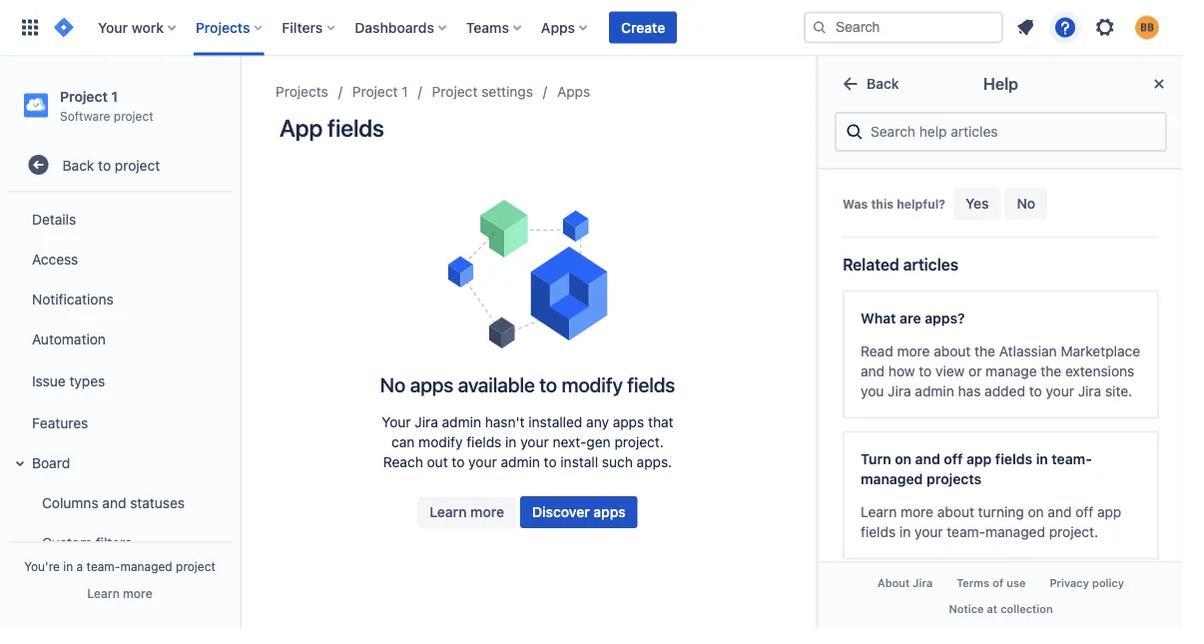 Task type: vqa. For each thing, say whether or not it's contained in the screenshot.
the bottommost "on"
yes



Task type: describe. For each thing, give the bounding box(es) containing it.
back for back
[[867, 75, 900, 92]]

collection
[[1001, 602, 1053, 615]]

1 for project 1 software project
[[111, 88, 118, 104]]

to down software
[[98, 157, 111, 173]]

a
[[77, 559, 83, 573]]

project 1 software project
[[60, 88, 153, 123]]

1 for project 1
[[402, 83, 408, 100]]

to up installed
[[540, 373, 557, 396]]

about jira
[[878, 577, 933, 590]]

terms of use link
[[945, 571, 1038, 596]]

in inside turn on and off app fields in team- managed projects
[[1036, 450, 1049, 467]]

out
[[427, 454, 448, 470]]

on inside learn more about turning on and off app fields in your team-managed project.
[[1028, 503, 1044, 520]]

to right out
[[452, 454, 465, 470]]

your for your jira admin hasn't installed any apps that can modify fields in your next-gen project. reach out to your admin to install such apps.
[[382, 414, 411, 431]]

notifications
[[32, 290, 114, 307]]

search image
[[812, 19, 828, 35]]

1 vertical spatial learn more button
[[87, 585, 152, 601]]

in inside learn more about turning on and off app fields in your team-managed project.
[[900, 523, 911, 540]]

0 horizontal spatial team-
[[87, 559, 120, 573]]

more inside read more about the atlassian marketplace and how to view or manage the extensions you jira admin has added to your jira site.
[[897, 343, 930, 359]]

about for your
[[938, 503, 975, 520]]

sidebar navigation image
[[218, 80, 262, 120]]

managed inside turn on and off app fields in team- managed projects
[[861, 470, 923, 487]]

filters
[[282, 19, 323, 35]]

related articles
[[843, 255, 959, 274]]

manage
[[986, 363, 1037, 379]]

read more about the atlassian marketplace and how to view or manage the extensions you jira admin has added to your jira site.
[[861, 343, 1141, 399]]

helpful?
[[897, 197, 946, 211]]

what are apps?
[[861, 310, 965, 326]]

this
[[871, 197, 894, 211]]

features
[[32, 414, 88, 431]]

project settings
[[432, 83, 533, 100]]

you're
[[24, 559, 60, 573]]

dashboards button
[[349, 11, 454, 43]]

any
[[586, 414, 609, 431]]

can
[[392, 434, 415, 450]]

no apps available to modify fields
[[380, 373, 675, 396]]

privacy policy
[[1050, 577, 1125, 590]]

apps.
[[637, 454, 672, 470]]

projects
[[927, 470, 982, 487]]

related
[[843, 255, 900, 274]]

and inside group
[[102, 494, 126, 511]]

1 horizontal spatial learn more
[[430, 504, 504, 520]]

custom filters
[[42, 534, 132, 551]]

managed inside learn more about turning on and off app fields in your team-managed project.
[[986, 523, 1046, 540]]

0 horizontal spatial learn more
[[87, 586, 152, 600]]

custom
[[42, 534, 92, 551]]

automation link
[[8, 319, 232, 359]]

or
[[969, 363, 982, 379]]

appswitcher icon image
[[18, 15, 42, 39]]

reach
[[383, 454, 423, 470]]

notice at collection
[[949, 602, 1053, 615]]

create
[[621, 19, 665, 35]]

back to project
[[63, 157, 160, 173]]

of
[[993, 577, 1004, 590]]

automation
[[32, 330, 106, 347]]

issue types link
[[8, 359, 232, 403]]

dashboards
[[355, 19, 434, 35]]

learn for the rightmost learn more button
[[430, 504, 467, 520]]

issue
[[32, 372, 66, 389]]

install
[[561, 454, 598, 470]]

expand image
[[8, 452, 32, 476]]

fields down the project 1 link
[[328, 114, 384, 142]]

jira inside button
[[913, 577, 933, 590]]

was
[[843, 197, 868, 211]]

help
[[984, 74, 1019, 93]]

modify inside the your jira admin hasn't installed any apps that can modify fields in your next-gen project. reach out to your admin to install such apps.
[[419, 434, 463, 450]]

more left discover at bottom
[[471, 504, 504, 520]]

more inside learn more about turning on and off app fields in your team-managed project.
[[901, 503, 934, 520]]

about
[[878, 577, 910, 590]]

details
[[32, 211, 76, 227]]

2 vertical spatial project
[[176, 559, 216, 573]]

0 horizontal spatial admin
[[442, 414, 481, 431]]

turn
[[861, 450, 892, 467]]

close image
[[1148, 72, 1172, 96]]

columns
[[42, 494, 99, 511]]

app inside turn on and off app fields in team- managed projects
[[967, 450, 992, 467]]

articles
[[904, 255, 959, 274]]

projects for projects link
[[276, 83, 328, 100]]

jira down extensions on the right bottom of the page
[[1078, 383, 1102, 399]]

and inside turn on and off app fields in team- managed projects
[[916, 450, 941, 467]]

no for no
[[1017, 195, 1036, 212]]

fields up that
[[628, 373, 675, 396]]

what
[[861, 310, 896, 326]]

about jira button
[[866, 571, 945, 596]]

settings image
[[1094, 15, 1118, 39]]

marketplace
[[1061, 343, 1141, 359]]

group containing details
[[4, 193, 232, 629]]

your work button
[[92, 11, 184, 43]]

app inside learn more about turning on and off app fields in your team-managed project.
[[1098, 503, 1122, 520]]

read
[[861, 343, 894, 359]]

your work
[[98, 19, 164, 35]]

such
[[602, 454, 633, 470]]

apps for no
[[410, 373, 454, 396]]

has
[[958, 383, 981, 399]]

project 1 link
[[352, 80, 408, 104]]

discover apps link
[[520, 496, 638, 528]]

and inside read more about the atlassian marketplace and how to view or manage the extensions you jira admin has added to your jira site.
[[861, 363, 885, 379]]

that
[[648, 414, 674, 431]]

available
[[458, 373, 535, 396]]

1 horizontal spatial modify
[[562, 373, 623, 396]]

custom filters link
[[20, 523, 232, 563]]

off inside learn more about turning on and off app fields in your team-managed project.
[[1076, 503, 1094, 520]]

turning
[[979, 503, 1024, 520]]

fields inside turn on and off app fields in team- managed projects
[[996, 450, 1033, 467]]

filters button
[[276, 11, 343, 43]]

details link
[[8, 199, 232, 239]]

notice
[[949, 602, 984, 615]]

atlassian
[[1000, 343, 1057, 359]]

how
[[889, 363, 915, 379]]

hasn't
[[485, 414, 525, 431]]

more down you're in a team-managed project
[[123, 586, 152, 600]]

apps for discover
[[594, 504, 626, 520]]

notice at collection link
[[937, 596, 1065, 621]]

no button
[[1005, 188, 1048, 220]]

you're in a team-managed project
[[24, 559, 216, 573]]

types
[[69, 372, 105, 389]]

next-
[[553, 434, 587, 450]]

privacy policy link
[[1038, 571, 1137, 596]]

site.
[[1106, 383, 1133, 399]]



Task type: locate. For each thing, give the bounding box(es) containing it.
1 vertical spatial on
[[1028, 503, 1044, 520]]

1 horizontal spatial managed
[[861, 470, 923, 487]]

1 down primary element
[[402, 83, 408, 100]]

your inside dropdown button
[[98, 19, 128, 35]]

0 vertical spatial apps
[[410, 373, 454, 396]]

turn on and off app fields in team- managed projects
[[861, 450, 1093, 487]]

Search help articles field
[[865, 114, 1158, 150]]

on inside turn on and off app fields in team- managed projects
[[895, 450, 912, 467]]

projects up sidebar navigation icon
[[196, 19, 250, 35]]

1 horizontal spatial on
[[1028, 503, 1044, 520]]

1 horizontal spatial no
[[1017, 195, 1036, 212]]

0 vertical spatial apps
[[541, 19, 575, 35]]

no inside button
[[1017, 195, 1036, 212]]

0 vertical spatial managed
[[861, 470, 923, 487]]

and right turning on the right of page
[[1048, 503, 1072, 520]]

your
[[98, 19, 128, 35], [382, 414, 411, 431]]

fields inside learn more about turning on and off app fields in your team-managed project.
[[861, 523, 896, 540]]

discover
[[532, 504, 590, 520]]

filters
[[96, 534, 132, 551]]

project right software
[[114, 109, 153, 123]]

2 horizontal spatial learn
[[861, 503, 897, 520]]

1 horizontal spatial off
[[1076, 503, 1094, 520]]

1 vertical spatial project
[[115, 157, 160, 173]]

1 horizontal spatial learn
[[430, 504, 467, 520]]

admin
[[915, 383, 955, 399], [442, 414, 481, 431], [501, 454, 540, 470]]

about up view
[[934, 343, 971, 359]]

2 vertical spatial managed
[[120, 559, 172, 573]]

your up the can
[[382, 414, 411, 431]]

apps button
[[535, 11, 595, 43]]

back for back to project
[[63, 157, 94, 173]]

0 vertical spatial project.
[[615, 434, 664, 450]]

project up 'app fields'
[[352, 83, 398, 100]]

team- down turning on the right of page
[[947, 523, 986, 540]]

in up about jira
[[900, 523, 911, 540]]

no
[[1017, 195, 1036, 212], [380, 373, 406, 396]]

app up policy
[[1098, 503, 1122, 520]]

fields up the about
[[861, 523, 896, 540]]

project for project 1
[[352, 83, 398, 100]]

1 up back to project
[[111, 88, 118, 104]]

yes button
[[954, 188, 1001, 220]]

jira up the can
[[415, 414, 438, 431]]

to right how
[[919, 363, 932, 379]]

0 horizontal spatial no
[[380, 373, 406, 396]]

the
[[975, 343, 996, 359], [1041, 363, 1062, 379]]

1 horizontal spatial learn more button
[[418, 496, 516, 528]]

team-
[[1052, 450, 1093, 467], [947, 523, 986, 540], [87, 559, 120, 573]]

app
[[967, 450, 992, 467], [1098, 503, 1122, 520]]

in down hasn't
[[506, 434, 517, 450]]

1 horizontal spatial project
[[352, 83, 398, 100]]

and
[[861, 363, 885, 379], [916, 450, 941, 467], [102, 494, 126, 511], [1048, 503, 1072, 520]]

about inside learn more about turning on and off app fields in your team-managed project.
[[938, 503, 975, 520]]

learn more down you're in a team-managed project
[[87, 586, 152, 600]]

board button
[[8, 443, 232, 483]]

admin inside read more about the atlassian marketplace and how to view or manage the extensions you jira admin has added to your jira site.
[[915, 383, 955, 399]]

teams button
[[460, 11, 529, 43]]

admin left hasn't
[[442, 414, 481, 431]]

project
[[352, 83, 398, 100], [432, 83, 478, 100], [60, 88, 108, 104]]

features link
[[8, 403, 232, 443]]

modify up any
[[562, 373, 623, 396]]

more
[[897, 343, 930, 359], [901, 503, 934, 520], [471, 504, 504, 520], [123, 586, 152, 600]]

more down projects
[[901, 503, 934, 520]]

banner
[[0, 0, 1184, 56]]

installed
[[529, 414, 583, 431]]

0 horizontal spatial your
[[98, 19, 128, 35]]

project up software
[[60, 88, 108, 104]]

project. inside learn more about turning on and off app fields in your team-managed project.
[[1049, 523, 1099, 540]]

admin down view
[[915, 383, 955, 399]]

1 vertical spatial modify
[[419, 434, 463, 450]]

yes
[[966, 195, 989, 212]]

1 vertical spatial app
[[1098, 503, 1122, 520]]

apps for apps popup button
[[541, 19, 575, 35]]

about down projects
[[938, 503, 975, 520]]

your profile and settings image
[[1136, 15, 1160, 39]]

2 horizontal spatial team-
[[1052, 450, 1093, 467]]

apps
[[410, 373, 454, 396], [613, 414, 645, 431], [594, 504, 626, 520]]

2 vertical spatial team-
[[87, 559, 120, 573]]

2 horizontal spatial admin
[[915, 383, 955, 399]]

1 inside project 1 software project
[[111, 88, 118, 104]]

projects button
[[190, 11, 270, 43]]

jira inside the your jira admin hasn't installed any apps that can modify fields in your next-gen project. reach out to your admin to install such apps.
[[415, 414, 438, 431]]

0 vertical spatial admin
[[915, 383, 955, 399]]

0 vertical spatial the
[[975, 343, 996, 359]]

project up details link
[[115, 157, 160, 173]]

1 horizontal spatial 1
[[402, 83, 408, 100]]

apps inside popup button
[[541, 19, 575, 35]]

no up the can
[[380, 373, 406, 396]]

0 vertical spatial on
[[895, 450, 912, 467]]

learn more down out
[[430, 504, 504, 520]]

create button
[[609, 11, 677, 43]]

off
[[944, 450, 963, 467], [1076, 503, 1094, 520]]

0 horizontal spatial project
[[60, 88, 108, 104]]

modify
[[562, 373, 623, 396], [419, 434, 463, 450]]

in up learn more about turning on and off app fields in your team-managed project.
[[1036, 450, 1049, 467]]

0 horizontal spatial project.
[[615, 434, 664, 450]]

0 vertical spatial projects
[[196, 19, 250, 35]]

learn more
[[430, 504, 504, 520], [87, 586, 152, 600]]

fields inside the your jira admin hasn't installed any apps that can modify fields in your next-gen project. reach out to your admin to install such apps.
[[467, 434, 502, 450]]

teams
[[466, 19, 509, 35]]

1 horizontal spatial admin
[[501, 454, 540, 470]]

0 vertical spatial modify
[[562, 373, 623, 396]]

project.
[[615, 434, 664, 450], [1049, 523, 1099, 540]]

off up projects
[[944, 450, 963, 467]]

0 vertical spatial no
[[1017, 195, 1036, 212]]

project inside project 1 software project
[[114, 109, 153, 123]]

1 horizontal spatial back
[[867, 75, 900, 92]]

your for your work
[[98, 19, 128, 35]]

app up projects
[[967, 450, 992, 467]]

1 vertical spatial no
[[380, 373, 406, 396]]

managed down turn
[[861, 470, 923, 487]]

1 horizontal spatial projects
[[276, 83, 328, 100]]

0 horizontal spatial learn more button
[[87, 585, 152, 601]]

notifications image
[[1014, 15, 1038, 39]]

about inside read more about the atlassian marketplace and how to view or manage the extensions you jira admin has added to your jira site.
[[934, 343, 971, 359]]

back down search field
[[867, 75, 900, 92]]

Search field
[[804, 11, 1004, 43]]

columns and statuses link
[[20, 483, 232, 523]]

in inside the your jira admin hasn't installed any apps that can modify fields in your next-gen project. reach out to your admin to install such apps.
[[506, 434, 517, 450]]

apps link
[[557, 80, 591, 104]]

1 vertical spatial back
[[63, 157, 94, 173]]

your jira admin hasn't installed any apps that can modify fields in your next-gen project. reach out to your admin to install such apps.
[[382, 414, 674, 470]]

project for project settings
[[432, 83, 478, 100]]

back to project link
[[8, 145, 232, 185]]

0 horizontal spatial managed
[[120, 559, 172, 573]]

your up about jira
[[915, 523, 943, 540]]

1
[[402, 83, 408, 100], [111, 88, 118, 104]]

back down software
[[63, 157, 94, 173]]

0 vertical spatial learn more
[[430, 504, 504, 520]]

about
[[934, 343, 971, 359], [938, 503, 975, 520]]

project. up privacy
[[1049, 523, 1099, 540]]

on
[[895, 450, 912, 467], [1028, 503, 1044, 520]]

no for no apps available to modify fields
[[380, 373, 406, 396]]

more up how
[[897, 343, 930, 359]]

modify up out
[[419, 434, 463, 450]]

projects up app
[[276, 83, 328, 100]]

discover apps
[[532, 504, 626, 520]]

fields up turning on the right of page
[[996, 450, 1033, 467]]

and up projects
[[916, 450, 941, 467]]

jira right the about
[[913, 577, 933, 590]]

to right added
[[1030, 383, 1042, 399]]

apps right any
[[613, 414, 645, 431]]

2 horizontal spatial managed
[[986, 523, 1046, 540]]

columns and statuses
[[42, 494, 185, 511]]

projects link
[[276, 80, 328, 104]]

off up privacy policy
[[1076, 503, 1094, 520]]

policy
[[1093, 577, 1125, 590]]

about for or
[[934, 343, 971, 359]]

on right turning on the right of page
[[1028, 503, 1044, 520]]

your down extensions on the right bottom of the page
[[1046, 383, 1075, 399]]

on right turn
[[895, 450, 912, 467]]

issue types
[[32, 372, 105, 389]]

0 horizontal spatial learn
[[87, 586, 120, 600]]

board
[[32, 454, 70, 471]]

the down the atlassian
[[1041, 363, 1062, 379]]

learn
[[861, 503, 897, 520], [430, 504, 467, 520], [87, 586, 120, 600]]

projects inside dropdown button
[[196, 19, 250, 35]]

software
[[60, 109, 110, 123]]

the up or
[[975, 343, 996, 359]]

0 vertical spatial project
[[114, 109, 153, 123]]

0 vertical spatial off
[[944, 450, 963, 467]]

0 horizontal spatial back
[[63, 157, 94, 173]]

learn down turn
[[861, 503, 897, 520]]

your inside the your jira admin hasn't installed any apps that can modify fields in your next-gen project. reach out to your admin to install such apps.
[[382, 414, 411, 431]]

1 vertical spatial the
[[1041, 363, 1062, 379]]

apps up the can
[[410, 373, 454, 396]]

and up filters
[[102, 494, 126, 511]]

0 vertical spatial back
[[867, 75, 900, 92]]

jira down how
[[888, 383, 912, 399]]

team- down extensions on the right bottom of the page
[[1052, 450, 1093, 467]]

your inside read more about the atlassian marketplace and how to view or manage the extensions you jira admin has added to your jira site.
[[1046, 383, 1075, 399]]

added
[[985, 383, 1026, 399]]

in left a
[[63, 559, 73, 573]]

0 horizontal spatial projects
[[196, 19, 250, 35]]

apps inside the your jira admin hasn't installed any apps that can modify fields in your next-gen project. reach out to your admin to install such apps.
[[613, 414, 645, 431]]

apps down apps popup button
[[557, 83, 591, 100]]

0 vertical spatial app
[[967, 450, 992, 467]]

help image
[[1054, 15, 1078, 39]]

1 vertical spatial project.
[[1049, 523, 1099, 540]]

project inside project 1 software project
[[60, 88, 108, 104]]

your down installed
[[521, 434, 549, 450]]

project left settings
[[432, 83, 478, 100]]

app
[[280, 114, 323, 142]]

1 vertical spatial apps
[[613, 414, 645, 431]]

learn for learn more button to the bottom
[[87, 586, 120, 600]]

group
[[4, 193, 232, 629]]

privacy
[[1050, 577, 1090, 590]]

1 vertical spatial your
[[382, 414, 411, 431]]

0 vertical spatial about
[[934, 343, 971, 359]]

terms
[[957, 577, 990, 590]]

project down statuses
[[176, 559, 216, 573]]

your right out
[[469, 454, 497, 470]]

apps
[[541, 19, 575, 35], [557, 83, 591, 100]]

access link
[[8, 239, 232, 279]]

project settings link
[[432, 80, 533, 104]]

0 vertical spatial learn more button
[[418, 496, 516, 528]]

extensions
[[1066, 363, 1135, 379]]

off inside turn on and off app fields in team- managed projects
[[944, 450, 963, 467]]

1 horizontal spatial the
[[1041, 363, 1062, 379]]

and up you
[[861, 363, 885, 379]]

back
[[867, 75, 900, 92], [63, 157, 94, 173]]

1 vertical spatial learn more
[[87, 586, 152, 600]]

managed down turning on the right of page
[[986, 523, 1046, 540]]

learn down you're in a team-managed project
[[87, 586, 120, 600]]

1 vertical spatial projects
[[276, 83, 328, 100]]

1 vertical spatial managed
[[986, 523, 1046, 540]]

2 horizontal spatial project
[[432, 83, 478, 100]]

settings
[[482, 83, 533, 100]]

1 horizontal spatial project.
[[1049, 523, 1099, 540]]

apps right discover at bottom
[[594, 504, 626, 520]]

projects for projects dropdown button
[[196, 19, 250, 35]]

1 horizontal spatial your
[[382, 414, 411, 431]]

terms of use
[[957, 577, 1026, 590]]

to
[[98, 157, 111, 173], [919, 363, 932, 379], [540, 373, 557, 396], [1030, 383, 1042, 399], [452, 454, 465, 470], [544, 454, 557, 470]]

1 horizontal spatial team-
[[947, 523, 986, 540]]

managed down filters
[[120, 559, 172, 573]]

projects
[[196, 19, 250, 35], [276, 83, 328, 100]]

2 vertical spatial admin
[[501, 454, 540, 470]]

no right yes
[[1017, 195, 1036, 212]]

banner containing your work
[[0, 0, 1184, 56]]

fields
[[328, 114, 384, 142], [628, 373, 675, 396], [467, 434, 502, 450], [996, 450, 1033, 467], [861, 523, 896, 540]]

your inside learn more about turning on and off app fields in your team-managed project.
[[915, 523, 943, 540]]

learn more button down you're in a team-managed project
[[87, 585, 152, 601]]

app fields
[[280, 114, 384, 142]]

learn more button down out
[[418, 496, 516, 528]]

1 vertical spatial apps
[[557, 83, 591, 100]]

0 horizontal spatial on
[[895, 450, 912, 467]]

0 vertical spatial team-
[[1052, 450, 1093, 467]]

use
[[1007, 577, 1026, 590]]

0 horizontal spatial off
[[944, 450, 963, 467]]

team- inside learn more about turning on and off app fields in your team-managed project.
[[947, 523, 986, 540]]

1 horizontal spatial app
[[1098, 503, 1122, 520]]

1 vertical spatial team-
[[947, 523, 986, 540]]

at
[[987, 602, 998, 615]]

back button
[[827, 68, 912, 100]]

learn inside learn more about turning on and off app fields in your team-managed project.
[[861, 503, 897, 520]]

back inside button
[[867, 75, 900, 92]]

you
[[861, 383, 884, 399]]

and inside learn more about turning on and off app fields in your team-managed project.
[[1048, 503, 1072, 520]]

admin down hasn't
[[501, 454, 540, 470]]

to down next-
[[544, 454, 557, 470]]

fields down hasn't
[[467, 434, 502, 450]]

apps for apps link
[[557, 83, 591, 100]]

primary element
[[12, 0, 804, 55]]

0 horizontal spatial app
[[967, 450, 992, 467]]

project. up apps.
[[615, 434, 664, 450]]

gen
[[587, 434, 611, 450]]

1 vertical spatial about
[[938, 503, 975, 520]]

team- inside turn on and off app fields in team- managed projects
[[1052, 450, 1093, 467]]

team- right a
[[87, 559, 120, 573]]

project. inside the your jira admin hasn't installed any apps that can modify fields in your next-gen project. reach out to your admin to install such apps.
[[615, 434, 664, 450]]

are
[[900, 310, 922, 326]]

project 1
[[352, 83, 408, 100]]

learn down out
[[430, 504, 467, 520]]

jira software image
[[52, 15, 76, 39], [52, 15, 76, 39]]

apps right "teams" popup button
[[541, 19, 575, 35]]

2 vertical spatial apps
[[594, 504, 626, 520]]

0 horizontal spatial 1
[[111, 88, 118, 104]]

0 horizontal spatial modify
[[419, 434, 463, 450]]

your left "work"
[[98, 19, 128, 35]]

0 vertical spatial your
[[98, 19, 128, 35]]

work
[[132, 19, 164, 35]]

1 vertical spatial admin
[[442, 414, 481, 431]]

1 vertical spatial off
[[1076, 503, 1094, 520]]

0 horizontal spatial the
[[975, 343, 996, 359]]



